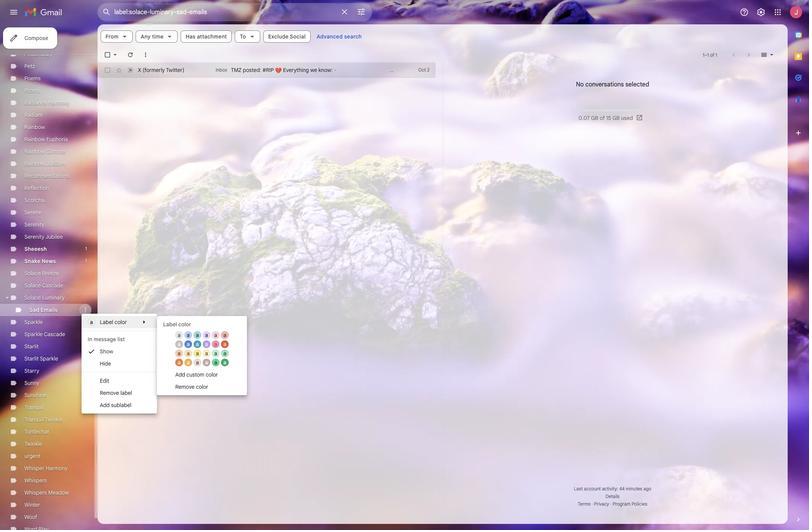 Task type: describe. For each thing, give the bounding box(es) containing it.
cascade for solace cascade
[[42, 283, 63, 289]]

whisper
[[24, 466, 44, 472]]

a up in
[[90, 319, 93, 326]]

account
[[584, 487, 601, 492]]

2 · from the left
[[611, 502, 612, 507]]

rainbow jubilant
[[24, 161, 65, 167]]

serenity link
[[24, 222, 44, 228]]

everything
[[283, 67, 309, 74]]

recommendations
[[24, 173, 69, 180]]

(formerly
[[143, 67, 165, 74]]

tranquil for tranquil twinkle
[[24, 417, 44, 424]]

solace luminary link
[[24, 295, 65, 302]]

solace for solace cascade
[[24, 283, 41, 289]]

exclude
[[268, 33, 289, 40]]

scorcha
[[24, 197, 44, 204]]

0 horizontal spatial label
[[100, 319, 113, 326]]

know:
[[319, 67, 333, 74]]

clear search image
[[337, 4, 352, 19]]

activity:
[[602, 487, 619, 492]]

color down add custom color
[[196, 384, 208, 391]]

has attachment
[[186, 33, 227, 40]]

policies
[[632, 502, 648, 507]]

a for rgb (194, 194, 194) cell
[[178, 341, 181, 348]]

promo link
[[24, 87, 40, 94]]

used
[[621, 115, 633, 122]]

a for 'rgb (66, 214, 146)' cell at the left bottom
[[214, 360, 217, 366]]

petals
[[24, 51, 39, 58]]

1 horizontal spatial twinkle
[[45, 417, 63, 424]]

show
[[100, 348, 113, 355]]

a for rgb (255, 173, 70) cell on the bottom of page
[[187, 360, 190, 366]]

tranquil twinkle
[[24, 417, 63, 424]]

sunny
[[24, 380, 39, 387]]

add sublabel
[[100, 402, 131, 409]]

rgb (45, 162, 187) cell
[[193, 340, 202, 349]]

turtlechat
[[24, 429, 49, 436]]

sheeesh
[[24, 246, 47, 253]]

sheeesh link
[[24, 246, 47, 253]]

rgb (227, 215, 255) cell
[[202, 331, 211, 340]]

oct 2
[[419, 67, 430, 73]]

sunny link
[[24, 380, 39, 387]]

add for add sublabel
[[100, 402, 110, 409]]

starry link
[[24, 368, 39, 375]]

a for rgb (162, 220, 193) cell
[[223, 350, 226, 357]]

a for "rgb (227, 215, 255)" cell
[[205, 332, 208, 339]]

search
[[344, 33, 362, 40]]

sparkle for sparkle link
[[24, 319, 43, 326]]

whispers link
[[24, 478, 47, 485]]

jubilee
[[45, 234, 63, 241]]

starlit for starlit "link"
[[24, 344, 39, 350]]

sad emails link
[[29, 307, 58, 314]]

none checkbox inside 'no conversations selected' 'main content'
[[104, 66, 111, 74]]

gmail image
[[24, 5, 66, 20]]

petz link
[[24, 63, 35, 70]]

sparkle for sparkle cascade
[[24, 331, 43, 338]]

serene link
[[24, 209, 41, 216]]

row inside 'no conversations selected' 'main content'
[[98, 63, 436, 78]]

harmony for whisper harmony
[[46, 466, 68, 472]]

selected
[[626, 81, 650, 88]]

program
[[613, 502, 631, 507]]

attachment
[[197, 33, 227, 40]]

solace breeze
[[24, 270, 59, 277]]

menu containing label color
[[157, 316, 247, 396]]

15
[[606, 115, 611, 122]]

breeze
[[42, 270, 59, 277]]

sunshine link
[[24, 392, 46, 399]]

0 horizontal spatial twinkle
[[24, 441, 42, 448]]

rgb (242, 178, 168) cell
[[220, 331, 230, 340]]

no
[[576, 81, 584, 88]]

a for rgb (73, 134, 231) cell
[[187, 341, 190, 348]]

serenity for serenity link
[[24, 222, 44, 228]]

color up list
[[115, 319, 127, 326]]

sad emails
[[29, 307, 58, 314]]

posted:
[[243, 67, 261, 74]]

conversations
[[586, 81, 624, 88]]

whispers for whispers link
[[24, 478, 47, 485]]

poems link
[[24, 75, 41, 82]]

serenity for serenity jubilee
[[24, 234, 44, 241]]

a for rgb (179, 239, 211) cell
[[214, 350, 217, 357]]

1 – 1 of 1
[[703, 52, 718, 58]]

petals cozy
[[24, 51, 52, 58]]

tmz
[[231, 67, 242, 74]]

petz
[[24, 63, 35, 70]]

rgb (194, 194, 194) cell
[[175, 340, 184, 349]]

a for rgb (255, 200, 175) cell
[[178, 350, 181, 357]]

any
[[141, 33, 151, 40]]

rgb (73, 134, 231) cell
[[184, 340, 193, 349]]

remove label
[[100, 390, 132, 397]]

rgb (253, 237, 193) cell
[[202, 349, 211, 358]]

solace cascade
[[24, 283, 63, 289]]

sublabel
[[111, 402, 131, 409]]

a for rgb (253, 237, 193) cell
[[205, 350, 208, 357]]

twinkle link
[[24, 441, 42, 448]]

rainbow euphoria
[[24, 136, 68, 143]]

exclude social button
[[263, 31, 311, 43]]

1 horizontal spatial label color
[[163, 321, 191, 328]]

recommendations link
[[24, 173, 69, 180]]

solace breeze link
[[24, 270, 59, 277]]

promo
[[24, 87, 40, 94]]

custom
[[187, 372, 204, 379]]

a for rgb (255, 117, 55) cell
[[178, 360, 181, 366]]

emails
[[41, 307, 58, 314]]

follow link to manage storage image
[[636, 114, 644, 122]]

2 cell from the left
[[176, 368, 178, 369]]

label
[[121, 390, 132, 397]]

has attachment button
[[181, 31, 232, 43]]

ago
[[644, 487, 652, 492]]

2 gb from the left
[[613, 115, 620, 122]]

rainbow for rainbow glimmer
[[24, 148, 45, 155]]

terms link
[[578, 502, 591, 507]]

reflection
[[24, 185, 49, 192]]

any time button
[[136, 31, 178, 43]]

solace cascade link
[[24, 283, 63, 289]]

news
[[42, 258, 56, 265]]

none checkbox inside 'no conversations selected' 'main content'
[[104, 51, 111, 59]]

urgent
[[24, 453, 40, 460]]

rgb (255, 200, 175) cell
[[175, 349, 184, 358]]

twitter)
[[166, 67, 184, 74]]

6 cell from the left
[[182, 368, 184, 369]]

menu containing a
[[82, 314, 157, 414]]

a for rgb (185, 154, 255) cell
[[205, 341, 208, 348]]

tranquil for 'tranquil' link
[[24, 405, 44, 411]]

radiant link
[[24, 112, 43, 119]]

💔 image
[[275, 67, 282, 74]]

urgent link
[[24, 453, 40, 460]]

refresh image
[[127, 51, 134, 59]]

has
[[186, 33, 196, 40]]

a for rgb (235, 219, 222) cell
[[196, 360, 199, 366]]

a for rgb (231, 231, 231) 'cell' at the bottom left
[[178, 332, 181, 339]]

0.07
[[579, 115, 590, 122]]

rgb (255, 222, 181) cell
[[184, 349, 193, 358]]

inbox
[[216, 67, 227, 73]]



Task type: locate. For each thing, give the bounding box(es) containing it.
a inside rgb (185, 154, 255) cell
[[205, 341, 208, 348]]

to button
[[235, 31, 260, 43]]

3 cell from the left
[[178, 368, 179, 369]]

a inside 'rgb (66, 214, 146)' cell
[[214, 360, 217, 366]]

1 starlit from the top
[[24, 344, 39, 350]]

remove for remove label
[[100, 390, 119, 397]]

a inside rgb (253, 237, 193) cell
[[205, 350, 208, 357]]

rgb (182, 207, 245) cell
[[184, 331, 193, 340]]

1 horizontal spatial remove
[[175, 384, 195, 391]]

winter
[[24, 502, 40, 509]]

1 vertical spatial whispers
[[24, 490, 47, 497]]

tranquil down sunshine
[[24, 405, 44, 411]]

a down rgb (73, 134, 231) cell
[[187, 350, 190, 357]]

details
[[606, 494, 620, 500]]

solace for solace luminary
[[24, 295, 41, 302]]

rgb (246, 145, 178) cell
[[211, 340, 220, 349]]

rainbow glimmer
[[24, 148, 67, 155]]

a inside "rgb (227, 215, 255)" cell
[[205, 332, 208, 339]]

· down details link
[[611, 502, 612, 507]]

a for rgb (246, 145, 178) cell
[[214, 341, 217, 348]]

a left rgb (73, 134, 231) cell
[[178, 341, 181, 348]]

1 vertical spatial twinkle
[[24, 441, 42, 448]]

0 vertical spatial sparkle
[[24, 319, 43, 326]]

a inside rgb (45, 162, 187) cell
[[196, 341, 199, 348]]

0 horizontal spatial remove
[[100, 390, 119, 397]]

1 vertical spatial tranquil
[[24, 417, 44, 424]]

a down rgb (251, 233, 131) cell
[[196, 360, 199, 366]]

1 solace from the top
[[24, 270, 41, 277]]

hide
[[100, 361, 111, 368]]

a inside the rgb (242, 178, 168) 'cell'
[[223, 332, 226, 339]]

exclude social
[[268, 33, 306, 40]]

None search field
[[98, 3, 372, 21]]

rainbow up rainbow jubilant link
[[24, 148, 45, 155]]

a left the rgb (242, 178, 168) 'cell'
[[214, 332, 217, 339]]

a inside rgb (246, 145, 178) cell
[[214, 341, 217, 348]]

advanced
[[317, 33, 343, 40]]

rgb (235, 219, 222) cell
[[193, 358, 202, 368]]

1 horizontal spatial label
[[163, 321, 177, 328]]

0 horizontal spatial label color
[[100, 319, 128, 326]]

3 solace from the top
[[24, 295, 41, 302]]

a inside rgb (251, 76, 47) cell
[[223, 341, 226, 348]]

1 vertical spatial add
[[100, 402, 110, 409]]

1 vertical spatial sparkle
[[24, 331, 43, 338]]

rainbow euphoria link
[[24, 136, 68, 143]]

starlit
[[24, 344, 39, 350], [24, 356, 39, 363]]

add down rgb (255, 117, 55) cell
[[175, 372, 185, 379]]

time
[[152, 33, 164, 40]]

a inside rgb (194, 194, 194) cell
[[178, 341, 181, 348]]

a left 'rgb (66, 214, 146)' cell at the left bottom
[[205, 360, 208, 366]]

rgb (66, 214, 146) cell
[[211, 358, 220, 368]]

1 · from the left
[[592, 502, 593, 507]]

rainbow down rainbow link
[[24, 136, 45, 143]]

· right the terms
[[592, 502, 593, 507]]

of left 15
[[600, 115, 605, 122]]

color down 'rgb (66, 214, 146)' cell at the left bottom
[[206, 372, 218, 379]]

rainbow down rainbow glimmer link
[[24, 161, 45, 167]]

program policies link
[[613, 502, 648, 507]]

support image
[[740, 8, 749, 17]]

serenity jubilee
[[24, 234, 63, 241]]

–
[[705, 52, 708, 58]]

a right rgb (73, 134, 231) cell
[[196, 341, 199, 348]]

twinkle up "turtlechat" link
[[45, 417, 63, 424]]

0 horizontal spatial gb
[[591, 115, 599, 122]]

a for rgb (182, 207, 245) cell
[[187, 332, 190, 339]]

a inside rgb (182, 207, 245) cell
[[187, 332, 190, 339]]

serenity jubilee link
[[24, 234, 63, 241]]

0.07 gb of 15 gb used
[[579, 115, 633, 122]]

harmony
[[48, 100, 70, 106], [46, 466, 68, 472]]

rgb (185, 154, 255) cell
[[202, 340, 211, 349]]

sad
[[29, 307, 39, 314]]

tranquil down 'tranquil' link
[[24, 417, 44, 424]]

rgb (251, 233, 131) cell
[[193, 349, 202, 358]]

1 cell from the left
[[175, 368, 176, 369]]

privacy
[[594, 502, 609, 507]]

0 vertical spatial tranquil
[[24, 405, 44, 411]]

a inside rgb (255, 200, 175) cell
[[178, 350, 181, 357]]

whisper harmony link
[[24, 466, 68, 472]]

glimmer
[[46, 148, 67, 155]]

jubilant
[[46, 161, 65, 167]]

4 rainbow from the top
[[24, 161, 45, 167]]

sparkle
[[24, 319, 43, 326], [24, 331, 43, 338], [40, 356, 58, 363]]

solace up sad
[[24, 295, 41, 302]]

rainbow for rainbow euphoria
[[24, 136, 45, 143]]

snake news link
[[24, 258, 56, 265]]

cascade up the luminary
[[42, 283, 63, 289]]

rainbow for rainbow link
[[24, 124, 45, 131]]

a for rgb (251, 211, 224) 'cell'
[[214, 332, 217, 339]]

poems
[[24, 75, 41, 82]]

a up rgb (255, 117, 55) cell
[[178, 350, 181, 357]]

list
[[118, 336, 125, 343]]

2 whispers from the top
[[24, 490, 47, 497]]

row containing x (formerly twitter)
[[98, 63, 436, 78]]

message
[[94, 336, 116, 343]]

woof link
[[24, 514, 37, 521]]

0 vertical spatial cascade
[[42, 283, 63, 289]]

0 vertical spatial whispers
[[24, 478, 47, 485]]

rgb (204, 166, 172) cell
[[202, 358, 211, 368]]

1 serenity from the top
[[24, 222, 44, 228]]

0 horizontal spatial of
[[600, 115, 605, 122]]

serene
[[24, 209, 41, 216]]

advanced search options image
[[354, 4, 369, 19]]

to
[[240, 33, 246, 40]]

rgb (152, 215, 228) cell
[[193, 331, 202, 340]]

edit
[[100, 378, 109, 385]]

a up rgb (179, 239, 211) cell
[[214, 341, 217, 348]]

1 rainbow from the top
[[24, 124, 45, 131]]

label color
[[100, 319, 128, 326], [163, 321, 191, 328]]

a up rgb (73, 134, 231) cell
[[187, 332, 190, 339]]

harmony right radiance
[[48, 100, 70, 106]]

a inside rgb (162, 220, 193) cell
[[223, 350, 226, 357]]

a down the rgb (242, 178, 168) 'cell'
[[223, 341, 226, 348]]

a inside rgb (231, 231, 231) 'cell'
[[178, 332, 181, 339]]

a down rgb (45, 162, 187) cell
[[196, 350, 199, 357]]

5 cell from the left
[[181, 368, 182, 369]]

0 vertical spatial serenity
[[24, 222, 44, 228]]

toggle split pane mode image
[[761, 51, 768, 59]]

search mail image
[[100, 5, 114, 19]]

a
[[90, 319, 93, 326], [178, 332, 181, 339], [187, 332, 190, 339], [196, 332, 199, 339], [205, 332, 208, 339], [214, 332, 217, 339], [223, 332, 226, 339], [178, 341, 181, 348], [187, 341, 190, 348], [196, 341, 199, 348], [205, 341, 208, 348], [214, 341, 217, 348], [223, 341, 226, 348], [178, 350, 181, 357], [187, 350, 190, 357], [196, 350, 199, 357], [205, 350, 208, 357], [214, 350, 217, 357], [223, 350, 226, 357], [178, 360, 181, 366], [187, 360, 190, 366], [196, 360, 199, 366], [205, 360, 208, 366], [214, 360, 217, 366], [223, 360, 226, 366]]

settings image
[[757, 8, 766, 17]]

0 vertical spatial solace
[[24, 270, 41, 277]]

woof
[[24, 514, 37, 521]]

harmony right whisper
[[46, 466, 68, 472]]

starry
[[24, 368, 39, 375]]

details link
[[606, 494, 620, 500]]

a inside rgb (255, 173, 70) cell
[[187, 360, 190, 366]]

cascade down emails
[[44, 331, 65, 338]]

of right –
[[710, 52, 715, 58]]

a for rgb (251, 233, 131) cell
[[196, 350, 199, 357]]

2 solace from the top
[[24, 283, 41, 289]]

remove down edit
[[100, 390, 119, 397]]

color
[[115, 319, 127, 326], [178, 321, 191, 328], [206, 372, 218, 379], [196, 384, 208, 391]]

a down rgb (246, 145, 178) cell
[[214, 350, 217, 357]]

in
[[88, 336, 92, 343]]

1 vertical spatial of
[[600, 115, 605, 122]]

-
[[333, 67, 338, 74]]

rgb (179, 239, 211) cell
[[211, 349, 220, 358]]

luminary
[[42, 295, 65, 302]]

a for rgb (152, 215, 228) cell
[[196, 332, 199, 339]]

a inside rgb (73, 134, 231) cell
[[187, 341, 190, 348]]

petals cozy link
[[24, 51, 52, 58]]

a down rgb (255, 200, 175) cell
[[178, 360, 181, 366]]

whispers for whispers meadow
[[24, 490, 47, 497]]

solace for solace breeze
[[24, 270, 41, 277]]

rgb (251, 211, 224) cell
[[211, 331, 220, 340]]

rgb (251, 76, 47) cell
[[220, 340, 230, 349]]

snake news
[[24, 258, 56, 265]]

rgb (22, 167, 101) cell
[[220, 358, 230, 368]]

a for rgb (255, 222, 181) cell
[[187, 350, 190, 357]]

a down rgb (251, 76, 47) cell
[[223, 350, 226, 357]]

1 vertical spatial starlit
[[24, 356, 39, 363]]

label up in message list
[[100, 319, 113, 326]]

add
[[175, 372, 185, 379], [100, 402, 110, 409]]

navigation
[[0, 24, 247, 531]]

2 rainbow from the top
[[24, 136, 45, 143]]

sparkle link
[[24, 319, 43, 326]]

0 horizontal spatial ·
[[592, 502, 593, 507]]

tranquil twinkle link
[[24, 417, 63, 424]]

tmz posted: #rip
[[231, 67, 275, 74]]

row
[[98, 63, 436, 78], [175, 331, 230, 340], [175, 340, 230, 349], [175, 349, 230, 358], [175, 358, 230, 368], [175, 368, 184, 369]]

gb right 0.07
[[591, 115, 599, 122]]

cozy
[[40, 51, 52, 58]]

snake
[[24, 258, 40, 265]]

1 whispers from the top
[[24, 478, 47, 485]]

a left rgb (45, 162, 187) cell
[[187, 341, 190, 348]]

navigation containing compose
[[0, 24, 247, 531]]

whispers meadow link
[[24, 490, 69, 497]]

solace down "snake"
[[24, 270, 41, 277]]

whispers down whispers link
[[24, 490, 47, 497]]

2 starlit from the top
[[24, 356, 39, 363]]

menu
[[82, 314, 157, 414], [157, 316, 247, 396]]

a inside rgb (152, 215, 228) cell
[[196, 332, 199, 339]]

a for the rgb (242, 178, 168) 'cell'
[[223, 332, 226, 339]]

a for rgb (204, 166, 172) cell
[[205, 360, 208, 366]]

sparkle cascade
[[24, 331, 65, 338]]

label
[[100, 319, 113, 326], [163, 321, 177, 328]]

minutes
[[626, 487, 643, 492]]

twinkle up 'urgent'
[[24, 441, 42, 448]]

a down rgb (162, 220, 193) cell
[[223, 360, 226, 366]]

label color up rgb (231, 231, 231) 'cell' at the bottom left
[[163, 321, 191, 328]]

euphoria
[[46, 136, 68, 143]]

harmony for radiance harmony
[[48, 100, 70, 106]]

1 vertical spatial harmony
[[46, 466, 68, 472]]

terms
[[578, 502, 591, 507]]

whisper harmony
[[24, 466, 68, 472]]

a for rgb (45, 162, 187) cell
[[196, 341, 199, 348]]

whispers down whisper
[[24, 478, 47, 485]]

tranquil link
[[24, 405, 44, 411]]

solace
[[24, 270, 41, 277], [24, 283, 41, 289], [24, 295, 41, 302]]

a inside rgb (255, 117, 55) cell
[[178, 360, 181, 366]]

4 cell from the left
[[179, 368, 181, 369]]

a left rgb (251, 211, 224) 'cell'
[[205, 332, 208, 339]]

label up rgb (231, 231, 231) 'cell' at the bottom left
[[163, 321, 177, 328]]

rainbow glimmer link
[[24, 148, 67, 155]]

we
[[310, 67, 317, 74]]

label color up list
[[100, 319, 128, 326]]

1 horizontal spatial ·
[[611, 502, 612, 507]]

a inside rgb (179, 239, 211) cell
[[214, 350, 217, 357]]

gb right 15
[[613, 115, 620, 122]]

a inside rgb (255, 222, 181) cell
[[187, 350, 190, 357]]

a left rgb (22, 167, 101) 'cell'
[[214, 360, 217, 366]]

2 tranquil from the top
[[24, 417, 44, 424]]

1 horizontal spatial gb
[[613, 115, 620, 122]]

rgb (255, 117, 55) cell
[[175, 358, 184, 368]]

starlit down starlit "link"
[[24, 356, 39, 363]]

a left rgb (182, 207, 245) cell
[[178, 332, 181, 339]]

1 vertical spatial cascade
[[44, 331, 65, 338]]

2 serenity from the top
[[24, 234, 44, 241]]

0 vertical spatial starlit
[[24, 344, 39, 350]]

compose
[[24, 35, 48, 42]]

serenity down serene
[[24, 222, 44, 228]]

serenity down serenity link
[[24, 234, 44, 241]]

rgb (162, 220, 193) cell
[[220, 349, 230, 358]]

None checkbox
[[104, 66, 111, 74]]

remove for remove color
[[175, 384, 195, 391]]

social
[[290, 33, 306, 40]]

2
[[427, 67, 430, 73]]

rainbow for rainbow jubilant
[[24, 161, 45, 167]]

remove down custom
[[175, 384, 195, 391]]

main menu image
[[9, 8, 18, 17]]

None checkbox
[[104, 51, 111, 59]]

2 vertical spatial solace
[[24, 295, 41, 302]]

1 gb from the left
[[591, 115, 599, 122]]

a inside rgb (251, 233, 131) cell
[[196, 350, 199, 357]]

tranquil
[[24, 405, 44, 411], [24, 417, 44, 424]]

44
[[620, 487, 625, 492]]

0 vertical spatial of
[[710, 52, 715, 58]]

starlit sparkle
[[24, 356, 58, 363]]

1 vertical spatial solace
[[24, 283, 41, 289]]

3 rainbow from the top
[[24, 148, 45, 155]]

tab list
[[788, 24, 809, 503]]

winter link
[[24, 502, 40, 509]]

add left sublabel
[[100, 402, 110, 409]]

rainbow down radiant
[[24, 124, 45, 131]]

0 vertical spatial harmony
[[48, 100, 70, 106]]

everything we know:
[[282, 67, 333, 74]]

1 vertical spatial serenity
[[24, 234, 44, 241]]

a inside rgb (204, 166, 172) cell
[[205, 360, 208, 366]]

a inside rgb (235, 219, 222) cell
[[196, 360, 199, 366]]

add for add custom color
[[175, 372, 185, 379]]

0 horizontal spatial add
[[100, 402, 110, 409]]

more image
[[142, 51, 149, 59]]

starlit for starlit sparkle
[[24, 356, 39, 363]]

solace down solace breeze link
[[24, 283, 41, 289]]

color up rgb (182, 207, 245) cell
[[178, 321, 191, 328]]

1 tranquil from the top
[[24, 405, 44, 411]]

a for rgb (22, 167, 101) 'cell'
[[223, 360, 226, 366]]

x (formerly twitter)
[[138, 67, 184, 74]]

rgb (255, 173, 70) cell
[[184, 358, 193, 368]]

advanced search button
[[314, 30, 365, 43]]

a left rgb (246, 145, 178) cell
[[205, 341, 208, 348]]

from button
[[101, 31, 133, 43]]

Search mail text field
[[114, 8, 336, 16]]

x
[[138, 67, 141, 74]]

a right rgb (251, 211, 224) 'cell'
[[223, 332, 226, 339]]

1 horizontal spatial of
[[710, 52, 715, 58]]

2 vertical spatial sparkle
[[40, 356, 58, 363]]

1 horizontal spatial add
[[175, 372, 185, 379]]

no conversations selected main content
[[98, 24, 788, 525]]

0 vertical spatial twinkle
[[45, 417, 63, 424]]

a left rgb (179, 239, 211) cell
[[205, 350, 208, 357]]

solace luminary
[[24, 295, 65, 302]]

a for rgb (251, 76, 47) cell
[[223, 341, 226, 348]]

a inside rgb (251, 211, 224) 'cell'
[[214, 332, 217, 339]]

twinkle
[[45, 417, 63, 424], [24, 441, 42, 448]]

compose button
[[3, 27, 57, 49]]

a inside rgb (22, 167, 101) 'cell'
[[223, 360, 226, 366]]

0 vertical spatial add
[[175, 372, 185, 379]]

starlit up starlit sparkle
[[24, 344, 39, 350]]

cascade for sparkle cascade
[[44, 331, 65, 338]]

a right rgb (182, 207, 245) cell
[[196, 332, 199, 339]]

a right rgb (255, 117, 55) cell
[[187, 360, 190, 366]]

cell
[[175, 368, 176, 369], [176, 368, 178, 369], [178, 368, 179, 369], [179, 368, 181, 369], [181, 368, 182, 369], [182, 368, 184, 369]]

rgb (231, 231, 231) cell
[[175, 331, 184, 340]]



Task type: vqa. For each thing, say whether or not it's contained in the screenshot.
select a layout "icon" at the bottom right of the page
no



